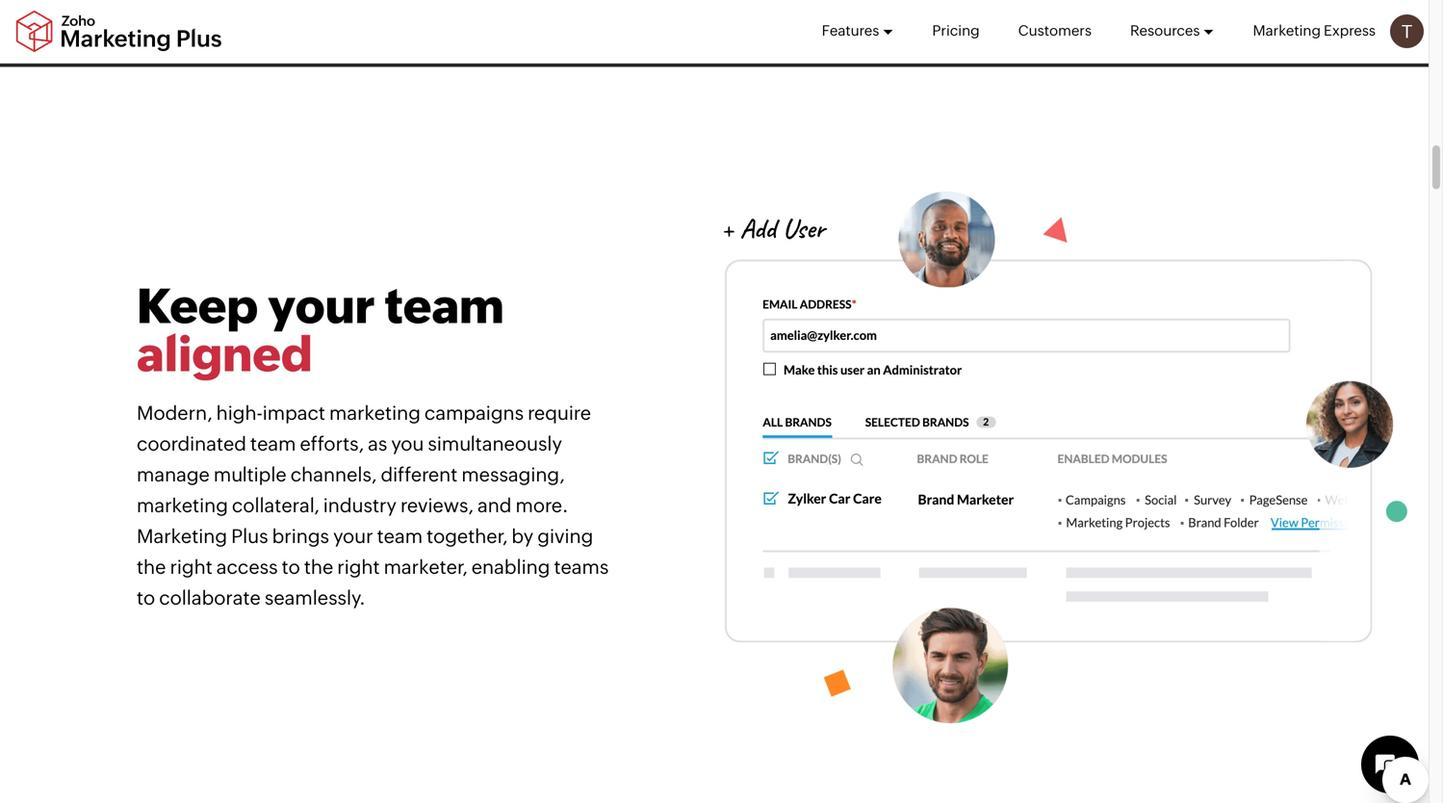 Task type: locate. For each thing, give the bounding box(es) containing it.
modern,
[[137, 402, 212, 424]]

1 horizontal spatial right
[[337, 556, 380, 578]]

the
[[137, 556, 166, 578], [304, 556, 333, 578]]

1 horizontal spatial the
[[304, 556, 333, 578]]

customers link
[[1019, 0, 1092, 62]]

right
[[170, 556, 213, 578], [337, 556, 380, 578]]

marketing express link
[[1253, 0, 1376, 62]]

the up collaborate
[[137, 556, 166, 578]]

enabling
[[472, 556, 550, 578]]

marketer,
[[384, 556, 468, 578]]

collaborate
[[159, 587, 261, 609]]

1 vertical spatial marketing
[[137, 525, 227, 547]]

0 vertical spatial marketing
[[1253, 22, 1321, 39]]

0 vertical spatial your
[[268, 278, 375, 334]]

features link
[[822, 0, 894, 62]]

more.
[[516, 494, 569, 517]]

features
[[822, 22, 880, 39]]

different
[[381, 464, 458, 486]]

messaging,
[[462, 464, 565, 486]]

marketing
[[329, 402, 421, 424], [137, 494, 228, 517]]

as
[[368, 433, 387, 455]]

0 horizontal spatial marketing
[[137, 494, 228, 517]]

terry turtle image
[[1391, 14, 1424, 48]]

right up 'seamlessly.'
[[337, 556, 380, 578]]

1 vertical spatial your
[[333, 525, 373, 547]]

to down brings on the left bottom of page
[[282, 556, 300, 578]]

marketing inside modern, high-impact marketing campaigns require coordinated team efforts, as you simultaneously manage multiple channels, different messaging, marketing collateral, industry reviews, and more. marketing plus brings your team together, by giving the right access to the right marketer, enabling teams to collaborate seamlessly.
[[137, 525, 227, 547]]

0 vertical spatial team
[[385, 278, 504, 334]]

your
[[268, 278, 375, 334], [333, 525, 373, 547]]

your inside the keep your team aligned
[[268, 278, 375, 334]]

marketing
[[1253, 22, 1321, 39], [137, 525, 227, 547]]

0 vertical spatial marketing
[[329, 402, 421, 424]]

team
[[385, 278, 504, 334], [250, 433, 296, 455], [377, 525, 423, 547]]

resources
[[1131, 22, 1200, 39]]

zoho marketingplus logo image
[[14, 10, 223, 52]]

1 vertical spatial to
[[137, 587, 155, 609]]

marketing express
[[1253, 22, 1376, 39]]

together,
[[427, 525, 508, 547]]

1 vertical spatial marketing
[[137, 494, 228, 517]]

0 horizontal spatial marketing
[[137, 525, 227, 547]]

1 horizontal spatial marketing
[[1253, 22, 1321, 39]]

team inside the keep your team aligned
[[385, 278, 504, 334]]

marketing up as
[[329, 402, 421, 424]]

marketing down manage
[[137, 494, 228, 517]]

to
[[282, 556, 300, 578], [137, 587, 155, 609]]

0 vertical spatial to
[[282, 556, 300, 578]]

0 horizontal spatial the
[[137, 556, 166, 578]]

0 horizontal spatial to
[[137, 587, 155, 609]]

coordinated
[[137, 433, 247, 455]]

to left collaborate
[[137, 587, 155, 609]]

the up 'seamlessly.'
[[304, 556, 333, 578]]

2 vertical spatial team
[[377, 525, 423, 547]]

manage
[[137, 464, 210, 486]]

and
[[478, 494, 512, 517]]

brings
[[272, 525, 329, 547]]

marketing down manage
[[137, 525, 227, 547]]

right up collaborate
[[170, 556, 213, 578]]

high-
[[216, 402, 263, 424]]

pricing
[[933, 22, 980, 39]]

0 horizontal spatial right
[[170, 556, 213, 578]]

1 the from the left
[[137, 556, 166, 578]]

impact
[[263, 402, 325, 424]]

marketing left express on the right of page
[[1253, 22, 1321, 39]]

manage marketing teams in one place image
[[710, 183, 1408, 726]]



Task type: describe. For each thing, give the bounding box(es) containing it.
2 right from the left
[[337, 556, 380, 578]]

efforts,
[[300, 433, 364, 455]]

giving
[[538, 525, 593, 547]]

by
[[512, 525, 534, 547]]

customers
[[1019, 22, 1092, 39]]

campaigns
[[425, 402, 524, 424]]

your inside modern, high-impact marketing campaigns require coordinated team efforts, as you simultaneously manage multiple channels, different messaging, marketing collateral, industry reviews, and more. marketing plus brings your team together, by giving the right access to the right marketer, enabling teams to collaborate seamlessly.
[[333, 525, 373, 547]]

resources link
[[1131, 0, 1215, 62]]

require
[[528, 402, 591, 424]]

multiple
[[214, 464, 287, 486]]

industry
[[323, 494, 397, 517]]

1 horizontal spatial to
[[282, 556, 300, 578]]

plus
[[231, 525, 268, 547]]

express
[[1324, 22, 1376, 39]]

seamlessly.
[[265, 587, 366, 609]]

1 horizontal spatial marketing
[[329, 402, 421, 424]]

keep
[[137, 278, 258, 334]]

2 the from the left
[[304, 556, 333, 578]]

access
[[216, 556, 278, 578]]

aligned
[[137, 326, 313, 382]]

simultaneously
[[428, 433, 562, 455]]

channels,
[[291, 464, 377, 486]]

keep your team aligned
[[137, 278, 504, 382]]

reviews,
[[401, 494, 474, 517]]

collateral,
[[232, 494, 319, 517]]

you
[[391, 433, 424, 455]]

teams
[[554, 556, 609, 578]]

pricing link
[[933, 0, 980, 62]]

modern, high-impact marketing campaigns require coordinated team efforts, as you simultaneously manage multiple channels, different messaging, marketing collateral, industry reviews, and more. marketing plus brings your team together, by giving the right access to the right marketer, enabling teams to collaborate seamlessly.
[[137, 402, 609, 609]]

1 right from the left
[[170, 556, 213, 578]]

1 vertical spatial team
[[250, 433, 296, 455]]



Task type: vqa. For each thing, say whether or not it's contained in the screenshot.
the leftmost the
yes



